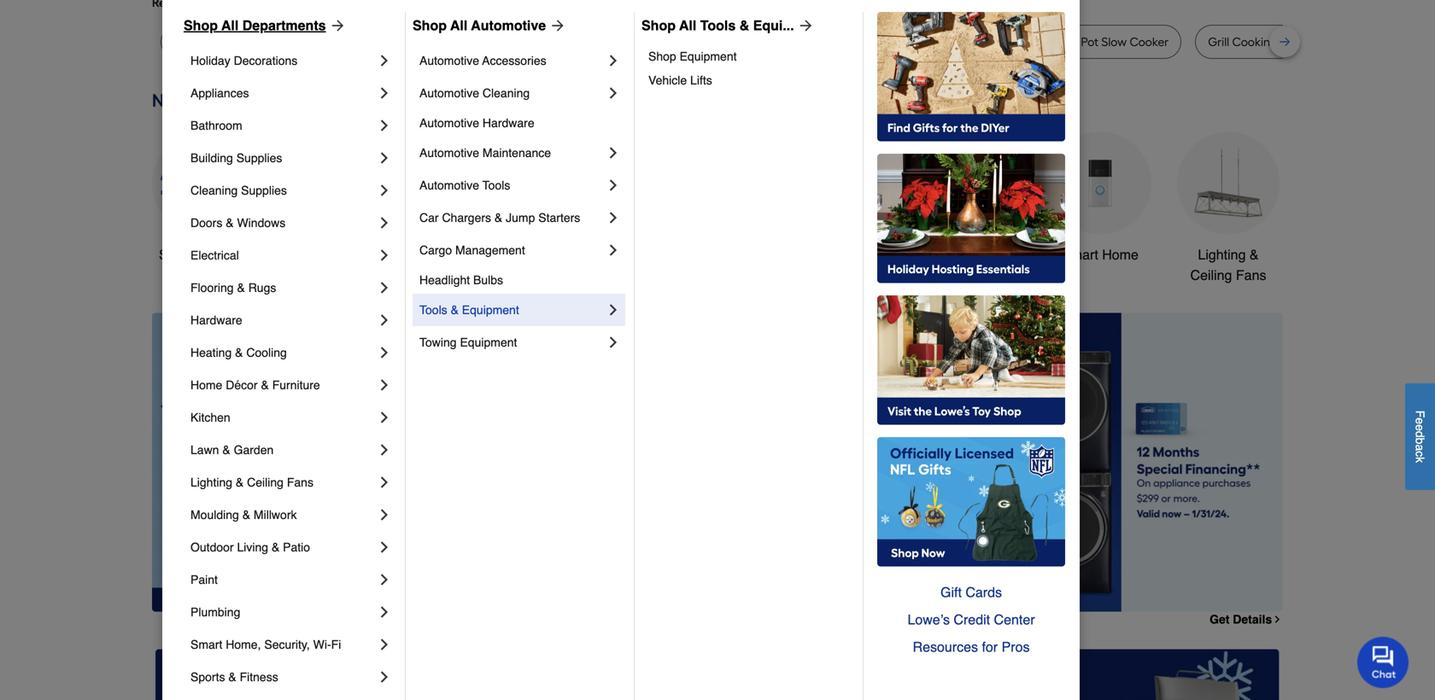 Task type: vqa. For each thing, say whether or not it's contained in the screenshot.
"Standard"
no



Task type: locate. For each thing, give the bounding box(es) containing it.
1 vertical spatial shop
[[159, 247, 191, 263]]

shop up 'vehicle'
[[648, 50, 676, 63]]

0 horizontal spatial lighting & ceiling fans link
[[191, 466, 376, 499]]

crock down equi...
[[789, 35, 820, 49]]

0 horizontal spatial home
[[191, 378, 222, 392]]

hardware up automotive maintenance link
[[483, 116, 534, 130]]

automotive for automotive maintenance
[[419, 146, 479, 160]]

arrow right image
[[546, 17, 567, 34], [1252, 462, 1269, 480]]

vehicle lifts link
[[648, 68, 851, 92]]

grate
[[1281, 35, 1312, 49]]

kitchen
[[191, 411, 230, 425]]

outdoor living & patio
[[191, 541, 310, 554]]

decorations for holiday
[[234, 54, 298, 67]]

0 horizontal spatial cooking
[[844, 35, 889, 49]]

shop up triple slow cooker
[[413, 18, 447, 33]]

shop for shop all tools & equi...
[[642, 18, 676, 33]]

1 horizontal spatial bathroom
[[943, 247, 1002, 263]]

f e e d b a c k
[[1413, 411, 1427, 463]]

management
[[455, 243, 525, 257]]

chargers
[[442, 211, 491, 225]]

1 vertical spatial lighting
[[191, 476, 232, 490]]

all for departments
[[221, 18, 239, 33]]

automotive down automotive cleaning on the left top
[[419, 116, 479, 130]]

e up d
[[1413, 418, 1427, 425]]

chevron right image for outdoor living & patio
[[376, 539, 393, 556]]

shop inside 'link'
[[159, 247, 191, 263]]

arrow right image up crock pot cooking pot
[[794, 17, 815, 34]]

1 crock from the left
[[789, 35, 820, 49]]

supplies for cleaning supplies
[[241, 184, 287, 197]]

0 vertical spatial ceiling
[[1190, 267, 1232, 283]]

1 horizontal spatial decorations
[[551, 267, 624, 283]]

crock pot slow cooker
[[1046, 35, 1169, 49]]

hardware down "flooring" on the top left of page
[[191, 314, 242, 327]]

building supplies link
[[191, 142, 376, 174]]

2 cooking from the left
[[1232, 35, 1278, 49]]

2 horizontal spatial shop
[[642, 18, 676, 33]]

equipment inside "link"
[[462, 303, 519, 317]]

all inside 'link'
[[194, 247, 209, 263]]

pot for instant pot
[[989, 35, 1007, 49]]

1 vertical spatial decorations
[[551, 267, 624, 283]]

lawn & garden link
[[191, 434, 376, 466]]

0 horizontal spatial fans
[[287, 476, 314, 490]]

equipment
[[680, 50, 737, 63], [811, 267, 877, 283], [462, 303, 519, 317], [460, 336, 517, 349]]

0 vertical spatial lighting & ceiling fans
[[1190, 247, 1266, 283]]

2 arrow right image from the left
[[794, 17, 815, 34]]

arrow right image for shop all departments
[[326, 17, 346, 34]]

bulbs
[[473, 273, 503, 287]]

supplies up windows
[[241, 184, 287, 197]]

all up shop equipment on the top
[[679, 18, 696, 33]]

recommended searches for you heading
[[152, 0, 1283, 11]]

2 shop from the left
[[413, 18, 447, 33]]

0 vertical spatial shop
[[648, 50, 676, 63]]

accessories
[[482, 54, 546, 67]]

shop
[[184, 18, 218, 33], [413, 18, 447, 33], [642, 18, 676, 33]]

shop down the doors
[[159, 247, 191, 263]]

supplies up cleaning supplies
[[236, 151, 282, 165]]

christmas decorations
[[551, 247, 624, 283]]

shop inside "shop all automotive" link
[[413, 18, 447, 33]]

1 horizontal spatial slow
[[1101, 35, 1127, 49]]

0 horizontal spatial smart
[[191, 638, 222, 652]]

paint
[[191, 573, 218, 587]]

cleaning down automotive accessories link
[[483, 86, 530, 100]]

grill cooking grate & warming rack
[[1208, 35, 1406, 49]]

1 horizontal spatial shop
[[648, 50, 676, 63]]

patio
[[283, 541, 310, 554]]

0 vertical spatial fans
[[1236, 267, 1266, 283]]

flooring & rugs link
[[191, 272, 376, 304]]

décor
[[226, 378, 258, 392]]

f
[[1413, 411, 1427, 418]]

chevron right image for holiday decorations
[[376, 52, 393, 69]]

1 horizontal spatial crock
[[1046, 35, 1078, 49]]

cleaning down building
[[191, 184, 238, 197]]

1 horizontal spatial ceiling
[[1190, 267, 1232, 283]]

shop for shop all departments
[[184, 18, 218, 33]]

chevron right image for bathroom
[[376, 117, 393, 134]]

lawn
[[191, 443, 219, 457]]

0 horizontal spatial cooker
[[433, 35, 472, 49]]

tools inside "link"
[[419, 303, 447, 317]]

cooker left grill
[[1130, 35, 1169, 49]]

1 horizontal spatial lighting & ceiling fans
[[1190, 247, 1266, 283]]

bathroom link
[[191, 109, 376, 142], [921, 132, 1023, 265]]

decorations down shop all departments link
[[234, 54, 298, 67]]

3 shop from the left
[[642, 18, 676, 33]]

gift cards
[[941, 585, 1002, 601]]

1 vertical spatial supplies
[[241, 184, 287, 197]]

all up holiday decorations
[[221, 18, 239, 33]]

chat invite button image
[[1357, 637, 1410, 689]]

0 horizontal spatial crock
[[789, 35, 820, 49]]

holiday
[[191, 54, 230, 67]]

furniture
[[272, 378, 320, 392]]

chevron right image for electrical
[[376, 247, 393, 264]]

0 horizontal spatial lighting & ceiling fans
[[191, 476, 314, 490]]

automotive hardware link
[[419, 109, 622, 137]]

lawn & garden
[[191, 443, 274, 457]]

cooker
[[433, 35, 472, 49], [1130, 35, 1169, 49]]

chevron right image for paint
[[376, 572, 393, 589]]

christmas decorations link
[[536, 132, 639, 286]]

smart for smart home
[[1062, 247, 1098, 263]]

get details link
[[1210, 613, 1283, 626]]

1 vertical spatial smart
[[191, 638, 222, 652]]

outdoor living & patio link
[[191, 531, 376, 564]]

heating & cooling
[[191, 346, 287, 360]]

1 vertical spatial lighting & ceiling fans link
[[191, 466, 376, 499]]

chevron right image for sports & fitness
[[376, 669, 393, 686]]

microwave
[[511, 35, 570, 49]]

shop up shop equipment on the top
[[642, 18, 676, 33]]

arrow right image
[[326, 17, 346, 34], [794, 17, 815, 34]]

1 horizontal spatial shop
[[413, 18, 447, 33]]

up to 35 percent off select small appliances. image
[[539, 650, 896, 701]]

chevron right image for hardware
[[376, 312, 393, 329]]

e
[[1413, 418, 1427, 425], [1413, 425, 1427, 431]]

1 arrow right image from the left
[[326, 17, 346, 34]]

arrow right image inside shop all departments link
[[326, 17, 346, 34]]

0 horizontal spatial bathroom link
[[191, 109, 376, 142]]

0 vertical spatial outdoor
[[795, 247, 845, 263]]

chevron right image for towing equipment
[[605, 334, 622, 351]]

1 horizontal spatial cleaning
[[483, 86, 530, 100]]

2 crock from the left
[[1046, 35, 1078, 49]]

hardware link
[[191, 304, 376, 337]]

chevron right image for cargo management
[[605, 242, 622, 259]]

automotive up automotive hardware
[[419, 86, 479, 100]]

decorations down 'christmas'
[[551, 267, 624, 283]]

0 horizontal spatial bathroom
[[191, 119, 242, 132]]

car chargers & jump starters link
[[419, 202, 605, 234]]

chevron right image
[[376, 52, 393, 69], [605, 52, 622, 69], [605, 144, 622, 161], [376, 150, 393, 167], [605, 177, 622, 194], [605, 209, 622, 226], [605, 242, 622, 259], [376, 312, 393, 329], [605, 334, 622, 351], [376, 344, 393, 361], [376, 377, 393, 394], [376, 442, 393, 459], [376, 474, 393, 491], [376, 636, 393, 654]]

chevron right image for plumbing
[[376, 604, 393, 621]]

1 vertical spatial bathroom
[[943, 247, 1002, 263]]

automotive accessories link
[[419, 44, 605, 77]]

cooking
[[844, 35, 889, 49], [1232, 35, 1278, 49]]

shop all departments link
[[184, 15, 346, 36]]

0 horizontal spatial outdoor
[[191, 541, 234, 554]]

chevron right image for heating & cooling
[[376, 344, 393, 361]]

1 horizontal spatial outdoor
[[795, 247, 845, 263]]

1 shop from the left
[[184, 18, 218, 33]]

cooker down the shop all automotive
[[433, 35, 472, 49]]

smart home link
[[1049, 132, 1152, 265]]

vehicle lifts
[[648, 73, 712, 87]]

automotive up automotive tools
[[419, 146, 479, 160]]

shop all tools & equi... link
[[642, 15, 815, 36]]

get details
[[1210, 613, 1272, 626]]

0 horizontal spatial shop
[[159, 247, 191, 263]]

crock right the instant pot
[[1046, 35, 1078, 49]]

0 horizontal spatial slow
[[404, 35, 430, 49]]

shop for shop equipment
[[648, 50, 676, 63]]

0 horizontal spatial lighting
[[191, 476, 232, 490]]

& inside "outdoor tools & equipment"
[[884, 247, 893, 263]]

pot
[[823, 35, 841, 49], [892, 35, 910, 49], [989, 35, 1007, 49], [1081, 35, 1099, 49]]

windows
[[237, 216, 286, 230]]

vehicle
[[648, 73, 687, 87]]

b
[[1413, 438, 1427, 445]]

k
[[1413, 457, 1427, 463]]

0 vertical spatial hardware
[[483, 116, 534, 130]]

hardware
[[483, 116, 534, 130], [191, 314, 242, 327]]

supplies
[[236, 151, 282, 165], [241, 184, 287, 197]]

1 horizontal spatial lighting
[[1198, 247, 1246, 263]]

chevron right image for doors & windows
[[376, 214, 393, 232]]

1 pot from the left
[[823, 35, 841, 49]]

all
[[221, 18, 239, 33], [450, 18, 468, 33], [679, 18, 696, 33], [194, 247, 209, 263]]

0 vertical spatial lighting & ceiling fans link
[[1177, 132, 1280, 286]]

1 horizontal spatial cooking
[[1232, 35, 1278, 49]]

automotive for automotive tools
[[419, 179, 479, 192]]

1 vertical spatial outdoor
[[191, 541, 234, 554]]

1 vertical spatial arrow right image
[[1252, 462, 1269, 480]]

e up b
[[1413, 425, 1427, 431]]

bathroom
[[191, 119, 242, 132], [943, 247, 1002, 263]]

doors & windows link
[[191, 207, 376, 239]]

car
[[419, 211, 439, 225]]

0 vertical spatial decorations
[[234, 54, 298, 67]]

ceiling inside lighting & ceiling fans
[[1190, 267, 1232, 283]]

warming
[[1326, 35, 1377, 49]]

outdoor
[[795, 247, 845, 263], [191, 541, 234, 554]]

0 vertical spatial lighting
[[1198, 247, 1246, 263]]

4 pot from the left
[[1081, 35, 1099, 49]]

0 horizontal spatial hardware
[[191, 314, 242, 327]]

0 horizontal spatial shop
[[184, 18, 218, 33]]

automotive up chargers
[[419, 179, 479, 192]]

1 horizontal spatial cooker
[[1130, 35, 1169, 49]]

1 vertical spatial lighting & ceiling fans
[[191, 476, 314, 490]]

0 horizontal spatial arrow right image
[[326, 17, 346, 34]]

automotive down triple slow cooker
[[419, 54, 479, 67]]

1 horizontal spatial smart
[[1062, 247, 1098, 263]]

ceiling
[[1190, 267, 1232, 283], [247, 476, 284, 490]]

chevron right image for building supplies
[[376, 150, 393, 167]]

supplies for building supplies
[[236, 151, 282, 165]]

0 vertical spatial supplies
[[236, 151, 282, 165]]

0 vertical spatial home
[[1102, 247, 1139, 263]]

fitness
[[240, 671, 278, 684]]

scroll to item #4 image
[[909, 581, 950, 588]]

all up triple slow cooker
[[450, 18, 468, 33]]

shop up holiday
[[184, 18, 218, 33]]

plumbing
[[191, 606, 240, 619]]

arrow right image up holiday decorations link
[[326, 17, 346, 34]]

shop
[[648, 50, 676, 63], [159, 247, 191, 263]]

0 horizontal spatial cleaning
[[191, 184, 238, 197]]

chevron right image for cleaning supplies
[[376, 182, 393, 199]]

shop for shop all automotive
[[413, 18, 447, 33]]

1 vertical spatial hardware
[[191, 314, 242, 327]]

automotive inside 'link'
[[419, 179, 479, 192]]

1 horizontal spatial arrow right image
[[794, 17, 815, 34]]

outdoor inside "outdoor tools & equipment"
[[795, 247, 845, 263]]

0 horizontal spatial arrow right image
[[546, 17, 567, 34]]

chevron right image for tools & equipment
[[605, 302, 622, 319]]

arrow right image inside the shop all tools & equi... link
[[794, 17, 815, 34]]

home
[[1102, 247, 1139, 263], [191, 378, 222, 392]]

1 vertical spatial ceiling
[[247, 476, 284, 490]]

chevron right image for automotive tools
[[605, 177, 622, 194]]

chevron right image for flooring & rugs
[[376, 279, 393, 296]]

lighting
[[1198, 247, 1246, 263], [191, 476, 232, 490]]

0 horizontal spatial decorations
[[234, 54, 298, 67]]

1 horizontal spatial fans
[[1236, 267, 1266, 283]]

shop inside the shop all tools & equi... link
[[642, 18, 676, 33]]

lifts
[[690, 73, 712, 87]]

lighting & ceiling fans
[[1190, 247, 1266, 283], [191, 476, 314, 490]]

smart
[[1062, 247, 1098, 263], [191, 638, 222, 652]]

0 vertical spatial smart
[[1062, 247, 1098, 263]]

resources for pros
[[913, 639, 1030, 655]]

heating & cooling link
[[191, 337, 376, 369]]

shop all deals link
[[152, 132, 255, 265]]

1 horizontal spatial lighting & ceiling fans link
[[1177, 132, 1280, 286]]

automotive for automotive hardware
[[419, 116, 479, 130]]

shop inside shop all departments link
[[184, 18, 218, 33]]

1 vertical spatial cleaning
[[191, 184, 238, 197]]

3 pot from the left
[[989, 35, 1007, 49]]

automotive hardware
[[419, 116, 534, 130]]

chevron right image
[[376, 85, 393, 102], [605, 85, 622, 102], [376, 117, 393, 134], [376, 182, 393, 199], [376, 214, 393, 232], [376, 247, 393, 264], [376, 279, 393, 296], [605, 302, 622, 319], [376, 409, 393, 426], [376, 507, 393, 524], [376, 539, 393, 556], [376, 572, 393, 589], [376, 604, 393, 621], [1272, 614, 1283, 625], [376, 669, 393, 686]]

0 vertical spatial arrow right image
[[546, 17, 567, 34]]

flooring & rugs
[[191, 281, 276, 295]]

doors & windows
[[191, 216, 286, 230]]

outdoor for outdoor living & patio
[[191, 541, 234, 554]]

all left deals
[[194, 247, 209, 263]]



Task type: describe. For each thing, give the bounding box(es) containing it.
2 cooker from the left
[[1130, 35, 1169, 49]]

smart home
[[1062, 247, 1139, 263]]

1 horizontal spatial bathroom link
[[921, 132, 1023, 265]]

home décor & furniture link
[[191, 369, 376, 402]]

chevron right image for smart home, security, wi-fi
[[376, 636, 393, 654]]

1 vertical spatial fans
[[287, 476, 314, 490]]

f e e d b a c k button
[[1405, 384, 1435, 490]]

c
[[1413, 451, 1427, 457]]

credit
[[954, 612, 990, 628]]

up to 30 percent off select major appliances. plus, save up to an extra $750 on major appliances. image
[[455, 313, 1283, 612]]

2 slow from the left
[[1101, 35, 1127, 49]]

millwork
[[254, 508, 297, 522]]

cleaning supplies
[[191, 184, 287, 197]]

all for tools
[[679, 18, 696, 33]]

appliances
[[191, 86, 249, 100]]

shop all automotive
[[413, 18, 546, 33]]

electrical link
[[191, 239, 376, 272]]

automotive up automotive accessories link
[[471, 18, 546, 33]]

automotive tools link
[[419, 169, 605, 202]]

chevron right image for kitchen
[[376, 409, 393, 426]]

cargo management link
[[419, 234, 605, 267]]

tools & equipment
[[419, 303, 519, 317]]

new deals every day during 25 days of deals image
[[152, 86, 1283, 115]]

smart home, security, wi-fi link
[[191, 629, 376, 661]]

lighting inside lighting & ceiling fans
[[1198, 247, 1246, 263]]

triple
[[372, 35, 401, 49]]

tools link
[[408, 132, 511, 265]]

scroll to item #2 image
[[827, 581, 868, 588]]

instant
[[949, 35, 986, 49]]

moulding
[[191, 508, 239, 522]]

towing equipment link
[[419, 326, 605, 359]]

living
[[237, 541, 268, 554]]

pot for crock pot slow cooker
[[1081, 35, 1099, 49]]

1 vertical spatial home
[[191, 378, 222, 392]]

2 e from the top
[[1413, 425, 1427, 431]]

automotive maintenance
[[419, 146, 551, 160]]

pot for crock pot cooking pot
[[823, 35, 841, 49]]

outdoor for outdoor tools & equipment
[[795, 247, 845, 263]]

smart home, security, wi-fi
[[191, 638, 341, 652]]

scroll to item #5 image
[[950, 581, 991, 588]]

headlight bulbs
[[419, 273, 503, 287]]

find gifts for the diyer. image
[[877, 12, 1065, 142]]

get
[[1210, 613, 1230, 626]]

doors
[[191, 216, 222, 230]]

jump
[[506, 211, 535, 225]]

towing equipment
[[419, 336, 517, 349]]

for
[[982, 639, 998, 655]]

tools inside 'link'
[[482, 179, 510, 192]]

crock pot cooking pot
[[789, 35, 910, 49]]

1 horizontal spatial arrow right image
[[1252, 462, 1269, 480]]

towing
[[419, 336, 457, 349]]

chevron right image for car chargers & jump starters
[[605, 209, 622, 226]]

instant pot
[[949, 35, 1007, 49]]

chevron right image inside get details link
[[1272, 614, 1283, 625]]

headlight bulbs link
[[419, 267, 622, 294]]

& inside "link"
[[451, 303, 459, 317]]

electrical
[[191, 249, 239, 262]]

1 horizontal spatial home
[[1102, 247, 1139, 263]]

resources for pros link
[[877, 634, 1065, 661]]

automotive accessories
[[419, 54, 546, 67]]

shop for shop all deals
[[159, 247, 191, 263]]

& inside "link"
[[495, 211, 503, 225]]

arrow right image inside "shop all automotive" link
[[546, 17, 567, 34]]

tools & equipment link
[[419, 294, 605, 326]]

center
[[994, 612, 1035, 628]]

chevron right image for automotive accessories
[[605, 52, 622, 69]]

grill
[[1208, 35, 1229, 49]]

cleaning supplies link
[[191, 174, 376, 207]]

smart for smart home, security, wi-fi
[[191, 638, 222, 652]]

chevron right image for automotive maintenance
[[605, 144, 622, 161]]

holiday hosting essentials. image
[[877, 154, 1065, 284]]

paint link
[[191, 564, 376, 596]]

crock for crock pot cooking pot
[[789, 35, 820, 49]]

chevron right image for automotive cleaning
[[605, 85, 622, 102]]

fi
[[331, 638, 341, 652]]

0 vertical spatial bathroom
[[191, 119, 242, 132]]

automotive for automotive cleaning
[[419, 86, 479, 100]]

chevron right image for moulding & millwork
[[376, 507, 393, 524]]

1 e from the top
[[1413, 418, 1427, 425]]

kitchen link
[[191, 402, 376, 434]]

shop all deals
[[159, 247, 248, 263]]

0 vertical spatial cleaning
[[483, 86, 530, 100]]

cargo
[[419, 243, 452, 257]]

lowe's credit center link
[[877, 607, 1065, 634]]

shop all tools & equi...
[[642, 18, 794, 33]]

0 horizontal spatial ceiling
[[247, 476, 284, 490]]

2 pot from the left
[[892, 35, 910, 49]]

d
[[1413, 431, 1427, 438]]

lowe's
[[908, 612, 950, 628]]

headlight
[[419, 273, 470, 287]]

chevron right image for lawn & garden
[[376, 442, 393, 459]]

moulding & millwork
[[191, 508, 297, 522]]

decorations for christmas
[[551, 267, 624, 283]]

microwave countertop
[[511, 35, 635, 49]]

appliances link
[[191, 77, 376, 109]]

crock for crock pot slow cooker
[[1046, 35, 1078, 49]]

get up to 2 free select tools or batteries when you buy 1 with select purchases. image
[[155, 650, 512, 701]]

equi...
[[753, 18, 794, 33]]

sports & fitness link
[[191, 661, 376, 694]]

chevron right image for lighting & ceiling fans
[[376, 474, 393, 491]]

building
[[191, 151, 233, 165]]

all for deals
[[194, 247, 209, 263]]

1 horizontal spatial hardware
[[483, 116, 534, 130]]

maintenance
[[483, 146, 551, 160]]

fans inside lighting & ceiling fans
[[1236, 267, 1266, 283]]

shop these last-minute gifts. $99 or less. quantities are limited and won't last. image
[[152, 313, 428, 612]]

chevron right image for appliances
[[376, 85, 393, 102]]

outdoor tools & equipment link
[[793, 132, 895, 286]]

cooling
[[246, 346, 287, 360]]

car chargers & jump starters
[[419, 211, 580, 225]]

chevron right image for home décor & furniture
[[376, 377, 393, 394]]

garden
[[234, 443, 274, 457]]

sports & fitness
[[191, 671, 278, 684]]

1 cooking from the left
[[844, 35, 889, 49]]

equipment inside "outdoor tools & equipment"
[[811, 267, 877, 283]]

wi-
[[313, 638, 331, 652]]

automotive cleaning
[[419, 86, 530, 100]]

automotive maintenance link
[[419, 137, 605, 169]]

officially licensed n f l gifts. shop now. image
[[877, 437, 1065, 567]]

home décor & furniture
[[191, 378, 320, 392]]

a
[[1413, 445, 1427, 451]]

cargo management
[[419, 243, 525, 257]]

shop equipment link
[[648, 44, 851, 68]]

1 slow from the left
[[404, 35, 430, 49]]

all for automotive
[[450, 18, 468, 33]]

up to 30 percent off select grills and accessories. image
[[923, 650, 1280, 701]]

lowe's credit center
[[908, 612, 1035, 628]]

visit the lowe's toy shop. image
[[877, 296, 1065, 425]]

pros
[[1002, 639, 1030, 655]]

rack
[[1380, 35, 1406, 49]]

rugs
[[248, 281, 276, 295]]

moulding & millwork link
[[191, 499, 376, 531]]

automotive for automotive accessories
[[419, 54, 479, 67]]

christmas
[[557, 247, 619, 263]]

arrow right image for shop all tools & equi...
[[794, 17, 815, 34]]

details
[[1233, 613, 1272, 626]]

outdoor tools & equipment
[[795, 247, 893, 283]]

building supplies
[[191, 151, 282, 165]]

tools inside "outdoor tools & equipment"
[[848, 247, 880, 263]]

1 cooker from the left
[[433, 35, 472, 49]]



